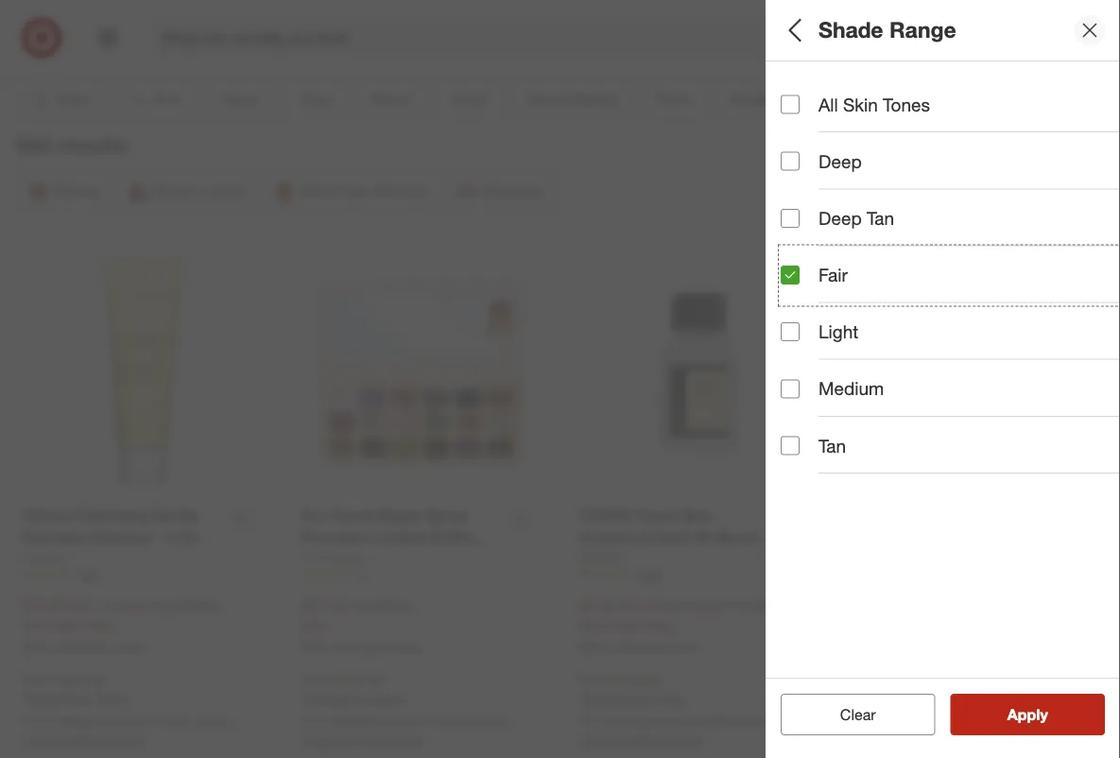 Task type: vqa. For each thing, say whether or not it's contained in the screenshot.


Task type: locate. For each thing, give the bounding box(es) containing it.
medium
[[819, 378, 885, 400]]

type
[[781, 147, 821, 169]]

deep right deep option
[[819, 151, 862, 172]]

gold;
[[938, 297, 968, 314]]

south
[[158, 714, 193, 730], [436, 714, 471, 730], [714, 714, 750, 730]]

apply button
[[951, 694, 1106, 736]]

nearby
[[64, 733, 105, 749], [342, 733, 383, 749], [621, 733, 661, 749]]

2 horizontal spatial check nearby stores button
[[579, 732, 702, 751]]

(
[[71, 598, 75, 614], [620, 598, 623, 614]]

2 today from the left
[[641, 618, 675, 634]]

shade range button
[[781, 459, 1121, 525]]

3 when from the left
[[579, 640, 608, 655]]

1 horizontal spatial free shipping * * exclusions apply. not available at austin south lamar check nearby stores
[[301, 671, 512, 749]]

1 horizontal spatial check nearby stores button
[[301, 732, 423, 751]]

$5.71
[[75, 598, 107, 614]]

results right see
[[1020, 706, 1069, 724]]

2 available from the left
[[326, 714, 377, 730]]

2 horizontal spatial lamar
[[753, 714, 790, 730]]

0 horizontal spatial )
[[148, 598, 152, 614]]

2 at from the left
[[381, 714, 392, 730]]

range down $5
[[840, 472, 895, 493]]

ends
[[52, 618, 81, 634], [608, 618, 638, 634]]

3 sale from the left
[[579, 618, 605, 634]]

at
[[102, 714, 113, 730], [381, 714, 392, 730], [659, 714, 670, 730]]

range inside button
[[840, 472, 895, 493]]

apply. down $5.95 ( $5.89 /fluid ounce ) reg $8.50 sale ends today when purchased online
[[651, 691, 686, 708]]

0 horizontal spatial today
[[85, 618, 118, 634]]

1 horizontal spatial when
[[301, 640, 330, 655]]

beige;
[[781, 297, 818, 314]]

apply. for $27.00
[[372, 691, 408, 708]]

south for $24.00
[[158, 714, 193, 730]]

shade down tan checkbox
[[781, 472, 835, 493]]

shade range up all skin tones
[[819, 17, 957, 43]]

all skin tones
[[819, 94, 931, 115]]

purchased inside $5.95 ( $5.89 /fluid ounce ) reg $8.50 sale ends today when purchased online
[[612, 640, 666, 655]]

when down $27.00
[[301, 640, 330, 655]]

stores for $24.00
[[108, 733, 145, 749]]

2 horizontal spatial when
[[579, 640, 608, 655]]

2 stores from the left
[[387, 733, 423, 749]]

guest rating 5 stars
[[781, 339, 893, 380]]

0 horizontal spatial sale
[[22, 618, 48, 634]]

online inside $27.00 reg $54.00 sale when purchased online
[[390, 640, 421, 655]]

shade inside 'dialog'
[[819, 17, 884, 43]]

865 link
[[22, 568, 263, 584]]

0 vertical spatial results
[[57, 133, 128, 159]]

deep tan
[[819, 207, 895, 229]]

1 ends from the left
[[52, 618, 81, 634]]

clear all button
[[781, 694, 936, 736]]

exclusions apply. link
[[27, 691, 129, 708], [305, 691, 408, 708], [584, 691, 686, 708], [862, 692, 964, 709]]

apply. down $27.00 reg $54.00 sale when purchased online
[[372, 691, 408, 708]]

2 check nearby stores button from the left
[[301, 732, 423, 751]]

*
[[103, 671, 107, 688], [381, 671, 386, 688], [659, 671, 664, 688], [938, 672, 942, 689], [22, 691, 27, 708], [301, 691, 305, 708], [579, 691, 584, 708], [857, 692, 862, 709]]

0 horizontal spatial check
[[22, 733, 60, 749]]

1 free shipping * * exclusions apply. not available at austin south lamar check nearby stores from the left
[[22, 671, 234, 749]]

purchased down $5.71
[[55, 640, 109, 655]]

available for $5.95
[[604, 714, 655, 730]]

clear button
[[781, 694, 936, 736]]

shipping down $5.95 ( $5.89 /fluid ounce ) reg $8.50 sale ends today when purchased online
[[609, 671, 659, 688]]

0 horizontal spatial when
[[22, 640, 52, 655]]

shade
[[819, 17, 884, 43], [781, 472, 835, 493]]

0 horizontal spatial austin
[[117, 714, 154, 730]]

see results button
[[951, 694, 1106, 736]]

1 ( from the left
[[71, 598, 75, 614]]

3 not from the left
[[579, 714, 600, 730]]

tan left $5
[[819, 435, 847, 457]]

color
[[781, 273, 828, 295]]

$14.99;
[[978, 430, 1021, 446]]

1 vertical spatial range
[[840, 472, 895, 493]]

sponsored
[[1065, 46, 1121, 60]]

0 horizontal spatial check nearby stores button
[[22, 732, 145, 751]]

lamar for $5.95
[[753, 714, 790, 730]]

south for $5.95
[[714, 714, 750, 730]]

1 when from the left
[[22, 640, 52, 655]]

fair
[[819, 264, 848, 286]]

tan
[[867, 207, 895, 229], [819, 435, 847, 457]]

sale down $24.00
[[22, 618, 48, 634]]

) inside $24.00 ( $5.71 /ounce ) reg $30.00 sale ends today when purchased online
[[148, 598, 152, 614]]

check nearby stores button for $24.00
[[22, 732, 145, 751]]

0 vertical spatial shade
[[819, 17, 884, 43]]

sale down $5.95
[[579, 618, 605, 634]]

1 vertical spatial all
[[819, 94, 839, 115]]

1 check from the left
[[22, 733, 60, 749]]

2 horizontal spatial austin
[[674, 714, 711, 730]]

1 check nearby stores button from the left
[[22, 732, 145, 751]]

online down /fluid
[[669, 640, 699, 655]]

today down /fluid
[[641, 618, 675, 634]]

3 free shipping * * exclusions apply. not available at austin south lamar check nearby stores from the left
[[579, 671, 790, 749]]

guest
[[781, 339, 832, 361]]

2 check from the left
[[301, 733, 339, 749]]

2 nearby from the left
[[342, 733, 383, 749]]

all inside dialog
[[781, 17, 807, 43]]

2 ends from the left
[[608, 618, 638, 634]]

clear inside all filters dialog
[[831, 706, 867, 724]]

ends inside $24.00 ( $5.71 /ounce ) reg $30.00 sale ends today when purchased online
[[52, 618, 81, 634]]

clear
[[831, 706, 867, 724], [841, 706, 877, 724]]

2 clear from the left
[[841, 706, 877, 724]]

exclusions for $5.95
[[584, 691, 647, 708]]

austin for $5.95
[[674, 714, 711, 730]]

shipping up clear all button
[[887, 672, 938, 689]]

purchased down "$5.89"
[[612, 640, 666, 655]]

online down /ounce
[[112, 640, 142, 655]]

reg down 6 on the bottom of the page
[[350, 598, 369, 614]]

2 horizontal spatial free shipping * * exclusions apply. not available at austin south lamar check nearby stores
[[579, 671, 790, 749]]

range up deals "button"
[[890, 17, 957, 43]]

2 horizontal spatial sale
[[579, 618, 605, 634]]

1 deep from the top
[[819, 151, 862, 172]]

beekman
[[1018, 231, 1075, 248]]

clear for clear all
[[831, 706, 867, 724]]

austin for $27.00
[[395, 714, 432, 730]]

3 check from the left
[[579, 733, 617, 749]]

2 ( from the left
[[620, 598, 623, 614]]

check nearby stores button
[[22, 732, 145, 751], [301, 732, 423, 751], [579, 732, 702, 751]]

sale
[[22, 618, 48, 634], [301, 618, 326, 634], [579, 618, 605, 634]]

free for $24.00
[[22, 671, 48, 688]]

0 horizontal spatial nearby
[[64, 733, 105, 749]]

range inside 'dialog'
[[890, 17, 957, 43]]

3 available from the left
[[604, 714, 655, 730]]

$54.00
[[373, 598, 412, 614]]

1 horizontal spatial all
[[819, 94, 839, 115]]

1 horizontal spatial online
[[390, 640, 421, 655]]

3 nearby from the left
[[621, 733, 661, 749]]

apply. down $24.00 ( $5.71 /ounce ) reg $30.00 sale ends today when purchased online
[[94, 691, 129, 708]]

reg
[[156, 598, 175, 614], [350, 598, 369, 614], [732, 598, 752, 614]]

shipping for $27.00
[[330, 671, 381, 688]]

today down $5.71
[[85, 618, 118, 634]]

2 horizontal spatial not
[[579, 714, 600, 730]]

1 today from the left
[[85, 618, 118, 634]]

1 vertical spatial tan
[[819, 435, 847, 457]]

free shipping * * exclusions apply.
[[857, 672, 964, 709]]

0 horizontal spatial purchased
[[55, 640, 109, 655]]

orange;
[[1040, 297, 1085, 314]]

at for $27.00
[[381, 714, 392, 730]]

1 lamar from the left
[[196, 714, 234, 730]]

clear left all
[[831, 706, 867, 724]]

free up all
[[857, 672, 884, 689]]

All Skin Tones checkbox
[[781, 95, 800, 114]]

purchased inside $27.00 reg $54.00 sale when purchased online
[[333, 640, 387, 655]]

1 horizontal spatial available
[[326, 714, 377, 730]]

free down $5.95
[[579, 671, 605, 688]]

1 horizontal spatial lamar
[[475, 714, 512, 730]]

tan up "beverly"
[[867, 207, 895, 229]]

3 lamar from the left
[[753, 714, 790, 730]]

stores
[[108, 733, 145, 749], [387, 733, 423, 749], [665, 733, 702, 749]]

0 vertical spatial shade range
[[819, 17, 957, 43]]

deep
[[819, 151, 862, 172], [819, 207, 862, 229]]

1997
[[638, 568, 663, 583]]

range
[[890, 17, 957, 43], [840, 472, 895, 493]]

all left filters
[[781, 17, 807, 43]]

online down $54.00 at the left of page
[[390, 640, 421, 655]]

Tan checkbox
[[781, 436, 800, 455]]

exclusions apply. link for $5.95
[[584, 691, 686, 708]]

0 horizontal spatial stores
[[108, 733, 145, 749]]

shade range
[[819, 17, 957, 43], [781, 472, 895, 493]]

free down $27.00 reg $54.00 sale when purchased online
[[301, 671, 327, 688]]

check nearby stores button for $5.95
[[579, 732, 702, 751]]

all
[[781, 17, 807, 43], [819, 94, 839, 115]]

purchased
[[55, 640, 109, 655], [333, 640, 387, 655], [612, 640, 666, 655]]

$19.99;
[[1069, 430, 1112, 446]]

1 horizontal spatial (
[[620, 598, 623, 614]]

)
[[148, 598, 152, 614], [725, 598, 729, 614]]

0 horizontal spatial tan
[[819, 435, 847, 457]]

1 horizontal spatial ends
[[608, 618, 638, 634]]

1 horizontal spatial sale
[[301, 618, 326, 634]]

2 online from the left
[[390, 640, 421, 655]]

results
[[57, 133, 128, 159], [1020, 706, 1069, 724]]

results inside button
[[1020, 706, 1069, 724]]

1 horizontal spatial )
[[725, 598, 729, 614]]

1 horizontal spatial check
[[301, 733, 339, 749]]

0 horizontal spatial (
[[71, 598, 75, 614]]

1 clear from the left
[[831, 706, 867, 724]]

apply. for $5.95
[[651, 691, 686, 708]]

2 purchased from the left
[[333, 640, 387, 655]]

2 horizontal spatial stores
[[665, 733, 702, 749]]

type button
[[781, 128, 1121, 194]]

stores for $27.00
[[387, 733, 423, 749]]

all for all skin tones
[[819, 94, 839, 115]]

) down 1997 "link"
[[725, 598, 729, 614]]

3 reg from the left
[[732, 598, 752, 614]]

ends down "$5.89"
[[608, 618, 638, 634]]

1 horizontal spatial austin
[[395, 714, 432, 730]]

apply.
[[94, 691, 129, 708], [372, 691, 408, 708], [651, 691, 686, 708], [929, 692, 964, 709]]

0 vertical spatial deep
[[819, 151, 862, 172]]

free inside free shipping * * exclusions apply.
[[857, 672, 884, 689]]

check
[[22, 733, 60, 749], [301, 733, 339, 749], [579, 733, 617, 749]]

3 purchased from the left
[[612, 640, 666, 655]]

nearby for $5.95
[[621, 733, 661, 749]]

0 vertical spatial range
[[890, 17, 957, 43]]

0 horizontal spatial south
[[158, 714, 193, 730]]

deals button
[[781, 61, 1121, 128]]

0 horizontal spatial free shipping * * exclusions apply. not available at austin south lamar check nearby stores
[[22, 671, 234, 749]]

results for see results
[[1020, 706, 1069, 724]]

shipping down $24.00 ( $5.71 /ounce ) reg $30.00 sale ends today when purchased online
[[52, 671, 103, 688]]

2 free shipping * * exclusions apply. not available at austin south lamar check nearby stores from the left
[[301, 671, 512, 749]]

2 south from the left
[[436, 714, 471, 730]]

Light checkbox
[[781, 323, 800, 342]]

sale inside $27.00 reg $54.00 sale when purchased online
[[301, 618, 326, 634]]

3 check nearby stores button from the left
[[579, 732, 702, 751]]

deep up "beverly"
[[819, 207, 862, 229]]

1 horizontal spatial purchased
[[333, 640, 387, 655]]

0 horizontal spatial ends
[[52, 618, 81, 634]]

( right $24.00
[[71, 598, 75, 614]]

free down $24.00
[[22, 671, 48, 688]]

3 stores from the left
[[665, 733, 702, 749]]

0 vertical spatial tan
[[867, 207, 895, 229]]

( for $5.95
[[620, 598, 623, 614]]

0 horizontal spatial results
[[57, 133, 128, 159]]

when down $5.95
[[579, 640, 608, 655]]

1 at from the left
[[102, 714, 113, 730]]

2 austin from the left
[[395, 714, 432, 730]]

search button
[[868, 17, 914, 62]]

$4.99;
[[818, 430, 854, 446]]

2 sale from the left
[[301, 618, 326, 634]]

color beige; black; blue; brown; gold; gray; clear; orange; pink; 
[[781, 273, 1121, 314]]

) inside $5.95 ( $5.89 /fluid ounce ) reg $8.50 sale ends today when purchased online
[[725, 598, 729, 614]]

gray;
[[971, 297, 1001, 314]]

2 reg from the left
[[350, 598, 369, 614]]

1 austin from the left
[[117, 714, 154, 730]]

clear inside shade range 'dialog'
[[841, 706, 877, 724]]

( inside $5.95 ( $5.89 /fluid ounce ) reg $8.50 sale ends today when purchased online
[[620, 598, 623, 614]]

shade range inside 'dialog'
[[819, 17, 957, 43]]

3 austin from the left
[[674, 714, 711, 730]]

1 vertical spatial shade
[[781, 472, 835, 493]]

1 vertical spatial shade range
[[781, 472, 895, 493]]

shipping inside free shipping * * exclusions apply.
[[887, 672, 938, 689]]

0 horizontal spatial not
[[22, 714, 44, 730]]

clear down benefit
[[841, 706, 877, 724]]

$8.50
[[755, 598, 788, 614]]

2 horizontal spatial south
[[714, 714, 750, 730]]

( right $5.95
[[620, 598, 623, 614]]

0 horizontal spatial all
[[781, 17, 807, 43]]

1 vertical spatial results
[[1020, 706, 1069, 724]]

1 online from the left
[[112, 640, 142, 655]]

/fluid
[[655, 598, 685, 614]]

free
[[22, 671, 48, 688], [301, 671, 327, 688], [579, 671, 605, 688], [857, 672, 884, 689]]

0 horizontal spatial available
[[47, 714, 99, 730]]

shade range down the '$4.99;'
[[781, 472, 895, 493]]

1 horizontal spatial reg
[[350, 598, 369, 614]]

b
[[1115, 231, 1121, 248]]

when
[[22, 640, 52, 655], [301, 640, 330, 655], [579, 640, 608, 655]]

1 ) from the left
[[148, 598, 152, 614]]

purchased down $54.00 at the left of page
[[333, 640, 387, 655]]

$27.00
[[301, 596, 346, 615]]

reg left $30.00
[[156, 598, 175, 614]]

online
[[112, 640, 142, 655], [390, 640, 421, 655], [669, 640, 699, 655]]

1997 link
[[579, 568, 819, 584]]

2 horizontal spatial reg
[[732, 598, 752, 614]]

nearby for $24.00
[[64, 733, 105, 749]]

1 not from the left
[[22, 714, 44, 730]]

1 horizontal spatial stores
[[387, 733, 423, 749]]

3 online from the left
[[669, 640, 699, 655]]

free shipping * * exclusions apply. not available at austin south lamar check nearby stores for $24.00
[[22, 671, 234, 749]]

0 horizontal spatial at
[[102, 714, 113, 730]]

1 horizontal spatial tan
[[867, 207, 895, 229]]

0 horizontal spatial online
[[112, 640, 142, 655]]

1 sale from the left
[[22, 618, 48, 634]]

when inside $24.00 ( $5.71 /ounce ) reg $30.00 sale ends today when purchased online
[[22, 640, 52, 655]]

1 purchased from the left
[[55, 640, 109, 655]]

2 not from the left
[[301, 714, 322, 730]]

2 horizontal spatial purchased
[[612, 640, 666, 655]]

1 available from the left
[[47, 714, 99, 730]]

) down 865 'link'
[[148, 598, 152, 614]]

0 horizontal spatial reg
[[156, 598, 175, 614]]

$30.00
[[179, 598, 218, 614]]

1 horizontal spatial results
[[1020, 706, 1069, 724]]

lamar
[[196, 714, 234, 730], [475, 714, 512, 730], [753, 714, 790, 730]]

all left "skin"
[[819, 94, 839, 115]]

sale down $27.00
[[301, 618, 326, 634]]

0 vertical spatial all
[[781, 17, 807, 43]]

1 horizontal spatial nearby
[[342, 733, 383, 749]]

results right the 584
[[57, 133, 128, 159]]

3 at from the left
[[659, 714, 670, 730]]

1 nearby from the left
[[64, 733, 105, 749]]

2 horizontal spatial nearby
[[621, 733, 661, 749]]

5
[[781, 364, 789, 380]]

shade range dialog
[[766, 0, 1121, 759]]

1 vertical spatial deep
[[819, 207, 862, 229]]

shipping down $27.00 reg $54.00 sale when purchased online
[[330, 671, 381, 688]]

2 horizontal spatial at
[[659, 714, 670, 730]]

all inside shade range 'dialog'
[[819, 94, 839, 115]]

( inside $24.00 ( $5.71 /ounce ) reg $30.00 sale ends today when purchased online
[[71, 598, 75, 614]]

2 horizontal spatial online
[[669, 640, 699, 655]]

1 horizontal spatial not
[[301, 714, 322, 730]]

apply. left see
[[929, 692, 964, 709]]

2 deep from the top
[[819, 207, 862, 229]]

ends down $24.00
[[52, 618, 81, 634]]

1 south from the left
[[158, 714, 193, 730]]

reg inside $27.00 reg $54.00 sale when purchased online
[[350, 598, 369, 614]]

lamar for $24.00
[[196, 714, 234, 730]]

2 ) from the left
[[725, 598, 729, 614]]

1 horizontal spatial at
[[381, 714, 392, 730]]

0 horizontal spatial lamar
[[196, 714, 234, 730]]

austin
[[117, 714, 154, 730], [395, 714, 432, 730], [674, 714, 711, 730]]

1 stores from the left
[[108, 733, 145, 749]]

1 horizontal spatial south
[[436, 714, 471, 730]]

1 horizontal spatial today
[[641, 618, 675, 634]]

all for all filters
[[781, 17, 807, 43]]

1 reg from the left
[[156, 598, 175, 614]]

7
[[1089, 19, 1094, 31]]

when down $24.00
[[22, 640, 52, 655]]

shade up "skin"
[[819, 17, 884, 43]]

shipping
[[52, 671, 103, 688], [330, 671, 381, 688], [609, 671, 659, 688], [887, 672, 938, 689]]

reg left $8.50
[[732, 598, 752, 614]]

2 horizontal spatial available
[[604, 714, 655, 730]]

2 horizontal spatial check
[[579, 733, 617, 749]]

3 south from the left
[[714, 714, 750, 730]]

2 when from the left
[[301, 640, 330, 655]]



Task type: describe. For each thing, give the bounding box(es) containing it.
today inside $24.00 ( $5.71 /ounce ) reg $30.00 sale ends today when purchased online
[[85, 618, 118, 634]]

7 link
[[1060, 17, 1102, 59]]

check for $27.00
[[301, 733, 339, 749]]

purchased inside $24.00 ( $5.71 /ounce ) reg $30.00 sale ends today when purchased online
[[55, 640, 109, 655]]

blue;
[[861, 297, 890, 314]]

beverly
[[843, 231, 887, 248]]

reg inside $24.00 ( $5.71 /ounce ) reg $30.00 sale ends today when purchased online
[[156, 598, 175, 614]]

584 results
[[15, 133, 128, 159]]

$5
[[858, 430, 871, 446]]

shipping for $24.00
[[52, 671, 103, 688]]

$24.00
[[22, 596, 68, 615]]

all filters
[[781, 17, 872, 43]]

$5.95
[[579, 596, 616, 615]]

when inside $5.95 ( $5.89 /fluid ounce ) reg $8.50 sale ends today when purchased online
[[579, 640, 608, 655]]

brand anastasia beverly hills; beautyblender; beekman 1802; b
[[781, 207, 1121, 248]]

stars
[[792, 364, 821, 380]]

$15
[[1025, 430, 1046, 446]]

clear;
[[1004, 297, 1037, 314]]

apply. for $24.00
[[94, 691, 129, 708]]

clear all
[[831, 706, 886, 724]]

benefit button
[[781, 657, 1121, 724]]

see results
[[988, 706, 1069, 724]]

benefit
[[781, 677, 842, 699]]

$5.95 ( $5.89 /fluid ounce ) reg $8.50 sale ends today when purchased online
[[579, 596, 788, 655]]

deep for deep tan
[[819, 207, 862, 229]]

today inside $5.95 ( $5.89 /fluid ounce ) reg $8.50 sale ends today when purchased online
[[641, 618, 675, 634]]

check for $24.00
[[22, 733, 60, 749]]

nearby for $27.00
[[342, 733, 383, 749]]

results for 584 results
[[57, 133, 128, 159]]

584
[[15, 133, 51, 159]]

hills;
[[890, 231, 919, 248]]

deep for deep
[[819, 151, 862, 172]]

rating
[[837, 339, 893, 361]]

2 lamar from the left
[[475, 714, 512, 730]]

all filters dialog
[[766, 0, 1121, 759]]

not for $24.00
[[22, 714, 44, 730]]

exclusions for $27.00
[[305, 691, 369, 708]]

price
[[781, 405, 826, 427]]

deals
[[781, 81, 830, 103]]

sale inside $24.00 ( $5.71 /ounce ) reg $30.00 sale ends today when purchased online
[[22, 618, 48, 634]]

exclusions inside free shipping * * exclusions apply.
[[862, 692, 925, 709]]

when inside $27.00 reg $54.00 sale when purchased online
[[301, 640, 330, 655]]

brown;
[[894, 297, 934, 314]]

reg inside $5.95 ( $5.89 /fluid ounce ) reg $8.50 sale ends today when purchased online
[[732, 598, 752, 614]]

free for $27.00
[[301, 671, 327, 688]]

filters
[[814, 17, 872, 43]]

$27.00 reg $54.00 sale when purchased online
[[301, 596, 421, 655]]

865
[[81, 568, 100, 583]]

at for $5.95
[[659, 714, 670, 730]]

free shipping * * exclusions apply. not available at austin south lamar check nearby stores for $5.95
[[579, 671, 790, 749]]

stores for $5.95
[[665, 733, 702, 749]]

free for $5.95
[[579, 671, 605, 688]]

price $0  –  $4.99; $5  –  $9.99; $10  –  $14.99; $15  –  $19.99; $
[[781, 405, 1121, 446]]

ounce
[[689, 598, 725, 614]]

exclusions apply. link for $27.00
[[305, 691, 408, 708]]

austin for $24.00
[[117, 714, 154, 730]]

exclusions for $24.00
[[27, 691, 90, 708]]

available for $24.00
[[47, 714, 99, 730]]

check nearby stores button for $27.00
[[301, 732, 423, 751]]

light
[[819, 321, 859, 343]]

6
[[359, 568, 366, 583]]

online inside $24.00 ( $5.71 /ounce ) reg $30.00 sale ends today when purchased online
[[112, 640, 142, 655]]

$24.00 ( $5.71 /ounce ) reg $30.00 sale ends today when purchased online
[[22, 596, 218, 655]]

Deep Tan checkbox
[[781, 209, 800, 228]]

tones
[[884, 94, 931, 115]]

online inside $5.95 ( $5.89 /fluid ounce ) reg $8.50 sale ends today when purchased online
[[669, 640, 699, 655]]

What can we help you find? suggestions appear below search field
[[151, 17, 882, 59]]

advertisement region
[[0, 0, 1121, 45]]

( for $24.00
[[71, 598, 75, 614]]

see
[[988, 706, 1016, 724]]

apply. inside free shipping * * exclusions apply.
[[929, 692, 964, 709]]

shade inside button
[[781, 472, 835, 493]]

ends inside $5.95 ( $5.89 /fluid ounce ) reg $8.50 sale ends today when purchased online
[[608, 618, 638, 634]]

at for $24.00
[[102, 714, 113, 730]]

free shipping * * exclusions apply. not available at austin south lamar check nearby stores for $27.00
[[301, 671, 512, 749]]

sale inside $5.95 ( $5.89 /fluid ounce ) reg $8.50 sale ends today when purchased online
[[579, 618, 605, 634]]

search
[[868, 30, 914, 49]]

$5.89
[[623, 598, 655, 614]]

all
[[871, 706, 886, 724]]

black;
[[822, 297, 857, 314]]

brand
[[781, 207, 833, 229]]

not for $5.95
[[579, 714, 600, 730]]

clear for clear
[[841, 706, 877, 724]]

1802;
[[1078, 231, 1111, 248]]

anastasia
[[781, 231, 839, 248]]

shipping for $5.95
[[609, 671, 659, 688]]

6 link
[[301, 568, 541, 584]]

available for $27.00
[[326, 714, 377, 730]]

Fair checkbox
[[781, 266, 800, 285]]

skin
[[844, 94, 879, 115]]

$0
[[781, 430, 795, 446]]

shade range inside button
[[781, 472, 895, 493]]

$10
[[934, 430, 955, 446]]

Deep checkbox
[[781, 152, 800, 171]]

$9.99;
[[894, 430, 930, 446]]

check for $5.95
[[579, 733, 617, 749]]

pink;
[[1089, 297, 1118, 314]]

exclusions apply. link for $24.00
[[27, 691, 129, 708]]

not for $27.00
[[301, 714, 322, 730]]

beautyblender;
[[923, 231, 1015, 248]]

$
[[1116, 430, 1121, 446]]

apply
[[1008, 706, 1049, 724]]

Medium checkbox
[[781, 380, 800, 399]]

/ounce
[[107, 598, 148, 614]]



